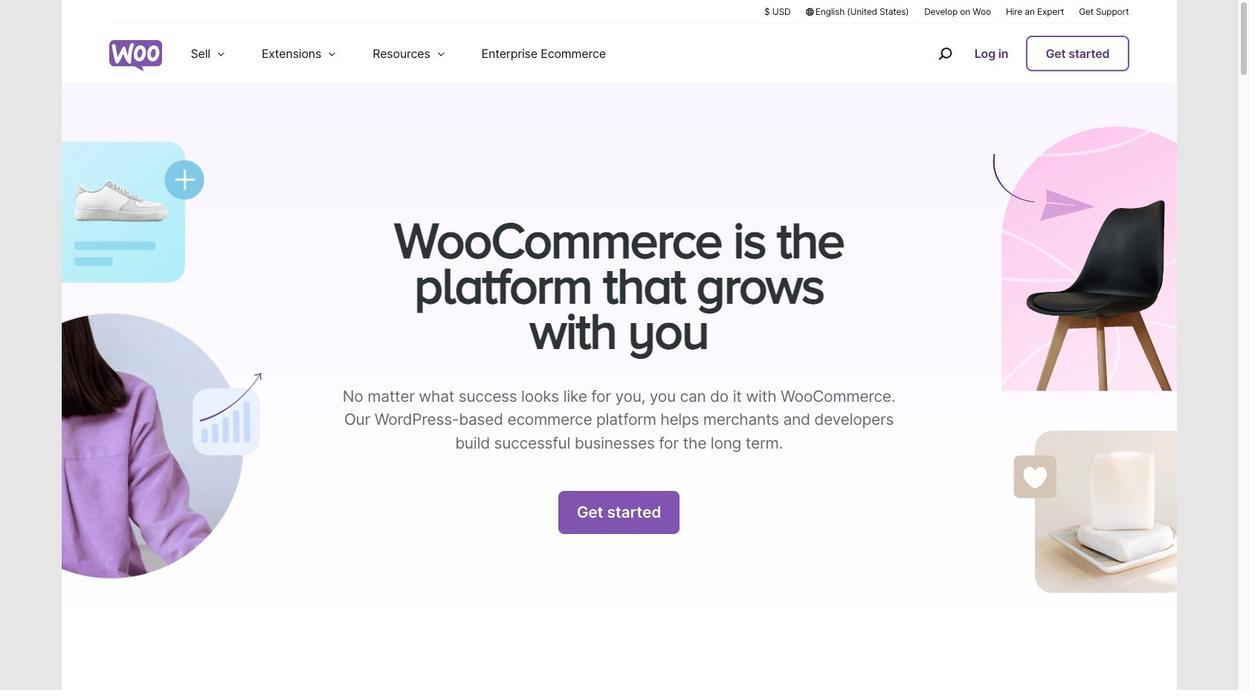 Task type: vqa. For each thing, say whether or not it's contained in the screenshot.
Service Navigation Menu Element
yes



Task type: describe. For each thing, give the bounding box(es) containing it.
service navigation menu element
[[906, 29, 1129, 78]]



Task type: locate. For each thing, give the bounding box(es) containing it.
search image
[[933, 42, 957, 65]]



